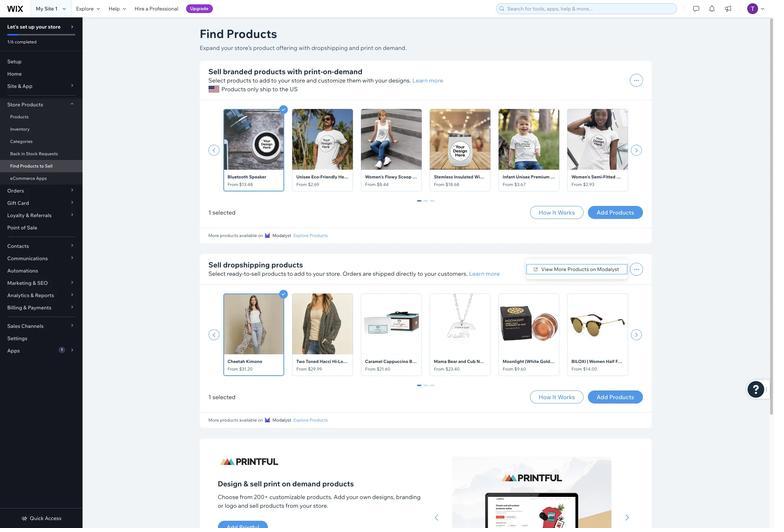 Task type: locate. For each thing, give the bounding box(es) containing it.
demand.
[[383, 44, 407, 51]]

2 women's from the left
[[572, 174, 591, 180]]

site down home
[[7, 83, 17, 90]]

2 for sell dropshipping products
[[431, 385, 434, 392]]

add right the products. at the left of page
[[334, 494, 345, 501]]

women's flowy scoop muscle tank top from $8.44
[[366, 174, 447, 187]]

modalyst
[[273, 233, 291, 238], [598, 266, 620, 273], [273, 418, 291, 423]]

how it works button
[[531, 206, 584, 219], [531, 391, 584, 404]]

1 horizontal spatial learn more link
[[470, 270, 500, 278]]

add products button
[[589, 206, 644, 219], [589, 391, 644, 404]]

reports
[[35, 292, 54, 299]]

find up the 'expand'
[[200, 26, 224, 41]]

add down $14.00
[[597, 394, 609, 401]]

unisex
[[297, 174, 311, 180], [517, 174, 530, 180]]

0 vertical spatial explore products link
[[294, 233, 328, 239]]

product
[[253, 44, 275, 51]]

store. down the products. at the left of page
[[313, 503, 329, 510]]

with right offering
[[299, 44, 310, 51]]

1 vertical spatial selected
[[213, 394, 236, 401]]

$31.20
[[239, 367, 253, 372]]

find inside sidebar element
[[10, 163, 19, 169]]

find inside the find products expand your store's product offering with dropshipping and print on demand.
[[200, 26, 224, 41]]

0 vertical spatial add products
[[597, 209, 635, 216]]

1 0 1 2 from the top
[[418, 200, 434, 207]]

how it works down moonlight (white gold peppermint) lip whip from $9.60
[[539, 394, 576, 401]]

1 cotton from the left
[[353, 174, 367, 180]]

2 how from the top
[[539, 394, 552, 401]]

2 vertical spatial explore
[[294, 418, 309, 423]]

learn more link right customers.
[[470, 270, 500, 278]]

are
[[363, 270, 372, 278]]

sell inside sell dropshipping products select ready-to-sell products to add to your store. orders are shipped directly to your customers. learn more
[[252, 270, 261, 278]]

0 vertical spatial add products button
[[589, 206, 644, 219]]

0 vertical spatial demand
[[334, 67, 363, 76]]

sell for sell dropshipping products select ready-to-sell products to add to your store. orders are shipped directly to your customers. learn more
[[209, 261, 222, 270]]

1 works from the top
[[558, 209, 576, 216]]

1 horizontal spatial add
[[295, 270, 305, 278]]

learn more link for sell branded products with print-on-demand
[[413, 76, 444, 85]]

&
[[18, 83, 21, 90], [26, 212, 29, 219], [33, 280, 36, 287], [31, 292, 34, 299], [23, 305, 27, 311], [244, 480, 249, 489]]

whip
[[586, 359, 597, 365]]

products
[[254, 67, 286, 76], [227, 77, 252, 84], [220, 233, 238, 238], [272, 261, 303, 270], [262, 270, 286, 278], [220, 418, 238, 423], [323, 480, 354, 489], [260, 503, 285, 510]]

2 down tank at the top
[[431, 200, 434, 207]]

how it works for sell dropshipping products
[[539, 394, 576, 401]]

from down the customizable
[[286, 503, 299, 510]]

0 horizontal spatial learn
[[413, 77, 428, 84]]

women's up $8.44
[[366, 174, 384, 180]]

2 shirt from the left
[[565, 174, 575, 180]]

0 vertical spatial from
[[240, 494, 253, 501]]

2 unisex from the left
[[517, 174, 530, 180]]

sell
[[252, 270, 261, 278], [250, 480, 262, 489], [250, 503, 259, 510]]

& right billing at the bottom left
[[23, 305, 27, 311]]

back in stock requests
[[10, 151, 58, 157]]

0 vertical spatial learn more link
[[413, 76, 444, 85]]

2 2 from the top
[[431, 385, 434, 392]]

1 horizontal spatial shirt
[[565, 174, 575, 180]]

pf logo color black 2 svg image
[[218, 457, 280, 467]]

1 modalyst link from the top
[[265, 233, 291, 239]]

0 vertical spatial 1 selected
[[209, 209, 236, 216]]

t- inside infant unisex premium soft t-shirt from $3.67
[[561, 174, 565, 180]]

0 vertical spatial sell
[[252, 270, 261, 278]]

store.
[[327, 270, 342, 278], [313, 503, 329, 510]]

it down moonlight (white gold peppermint) lip whip from $9.60
[[553, 394, 557, 401]]

sell down 200+
[[250, 503, 259, 510]]

learn more link
[[413, 76, 444, 85], [470, 270, 500, 278]]

1 horizontal spatial learn
[[470, 270, 485, 278]]

selected
[[213, 209, 236, 216], [213, 394, 236, 401]]

0 vertical spatial more
[[430, 77, 444, 84]]

1 shirt from the left
[[372, 174, 382, 180]]

0 vertical spatial more
[[209, 233, 219, 238]]

available
[[239, 233, 257, 238], [239, 418, 257, 423]]

from left 200+
[[240, 494, 253, 501]]

with
[[299, 44, 310, 51], [287, 67, 303, 76], [363, 77, 374, 84]]

how for sell dropshipping products
[[539, 394, 552, 401]]

on inside view more products on modalyst button
[[591, 266, 597, 273]]

1 explore products link from the top
[[294, 233, 328, 239]]

1 women's from the left
[[366, 174, 384, 180]]

2 explore products from the top
[[294, 418, 328, 423]]

on
[[375, 44, 382, 51], [258, 233, 263, 238], [591, 266, 597, 273], [258, 418, 263, 423], [282, 480, 291, 489]]

sidebar element
[[0, 17, 83, 529]]

sell
[[209, 67, 222, 76], [45, 163, 53, 169], [209, 261, 222, 270]]

sell inside choose from 200+ customizable products. add your own designs, branding or logo and sell products from your store.
[[250, 503, 259, 510]]

top
[[440, 174, 447, 180]]

1/6
[[7, 39, 14, 45]]

modalyst inside button
[[598, 266, 620, 273]]

from down bluetooth in the top of the page
[[228, 182, 238, 187]]

products inside the find products expand your store's product offering with dropshipping and print on demand.
[[227, 26, 277, 41]]

how
[[539, 209, 552, 216], [539, 394, 552, 401]]

1 vertical spatial learn
[[470, 270, 485, 278]]

hire a professional
[[135, 5, 179, 12]]

to inside sidebar element
[[40, 163, 44, 169]]

shirt inside unisex eco-friendly heavy cotton t-shirt from $2.69
[[372, 174, 382, 180]]

$13.48
[[239, 182, 253, 187]]

shirt up $8.44
[[372, 174, 382, 180]]

unisex eco-friendly heavy cotton t-shirt from $2.69
[[297, 174, 382, 187]]

apps down find products to sell link at top
[[36, 176, 47, 181]]

1 explore products from the top
[[294, 233, 328, 238]]

learn
[[413, 77, 428, 84], [470, 270, 485, 278]]

0 horizontal spatial learn more link
[[413, 76, 444, 85]]

loyalty
[[7, 212, 25, 219]]

& inside dropdown button
[[31, 292, 34, 299]]

0 horizontal spatial site
[[7, 83, 17, 90]]

2 vertical spatial more
[[209, 418, 219, 423]]

t- inside unisex eco-friendly heavy cotton t-shirt from $2.69
[[368, 174, 372, 180]]

and inside choose from 200+ customizable products. add your own designs, branding or logo and sell products from your store.
[[238, 503, 249, 510]]

0 horizontal spatial find
[[10, 163, 19, 169]]

marketing & seo button
[[0, 277, 83, 290]]

store inside sidebar element
[[48, 24, 61, 30]]

0 vertical spatial it
[[553, 209, 557, 216]]

us
[[290, 86, 298, 93]]

how it works button down soft
[[531, 206, 584, 219]]

2 down the butter
[[431, 385, 434, 392]]

2 add products from the top
[[597, 394, 635, 401]]

cotton right heavy
[[353, 174, 367, 180]]

1 vertical spatial available
[[239, 418, 257, 423]]

and up them
[[349, 44, 360, 51]]

products only ship to the us
[[222, 86, 298, 93]]

0 vertical spatial works
[[558, 209, 576, 216]]

1 selected from the top
[[213, 209, 236, 216]]

from left $2.69
[[297, 182, 307, 187]]

1 vertical spatial how
[[539, 394, 552, 401]]

1 vertical spatial 0
[[418, 385, 421, 392]]

1 horizontal spatial store
[[292, 77, 306, 84]]

branded
[[223, 67, 253, 76]]

site
[[44, 5, 54, 12], [7, 83, 17, 90]]

sell inside sell dropshipping products select ready-to-sell products to add to your store. orders are shipped directly to your customers. learn more
[[209, 261, 222, 270]]

t- for unisex eco-friendly heavy cotton t-shirt
[[368, 174, 372, 180]]

design & sell print on demand products
[[218, 480, 354, 489]]

0 for sell branded products with print-on-demand
[[418, 200, 421, 207]]

2 works from the top
[[558, 394, 576, 401]]

0 horizontal spatial women's
[[366, 174, 384, 180]]

0 vertical spatial add
[[260, 77, 270, 84]]

t-
[[368, 174, 372, 180], [561, 174, 565, 180], [650, 174, 654, 180]]

1 unisex from the left
[[297, 174, 311, 180]]

1 vertical spatial modalyst
[[598, 266, 620, 273]]

1 horizontal spatial women's
[[572, 174, 591, 180]]

0 1 2 down muscle on the right top
[[418, 200, 434, 207]]

and right logo
[[238, 503, 249, 510]]

1 vertical spatial sell
[[45, 163, 53, 169]]

2 it from the top
[[553, 394, 557, 401]]

on-
[[323, 67, 334, 76]]

demand up them
[[334, 67, 363, 76]]

store down the my site 1
[[48, 24, 61, 30]]

selected for sell dropshipping products
[[213, 394, 236, 401]]

ship
[[260, 86, 272, 93]]

2 available from the top
[[239, 418, 257, 423]]

how for sell branded products with print-on-demand
[[539, 209, 552, 216]]

cotton for organic
[[635, 174, 649, 180]]

cotton inside women's semi-fitted organic cotton t-shirt from $2.93
[[635, 174, 649, 180]]

3 shirt from the left
[[654, 174, 664, 180]]

0 horizontal spatial demand
[[293, 480, 321, 489]]

apps
[[36, 176, 47, 181], [7, 348, 20, 354]]

cotton inside unisex eco-friendly heavy cotton t-shirt from $2.69
[[353, 174, 367, 180]]

offering
[[276, 44, 298, 51]]

1 vertical spatial add products button
[[589, 391, 644, 404]]

store
[[48, 24, 61, 30], [292, 77, 306, 84]]

1 vertical spatial how it works button
[[531, 391, 584, 404]]

mama bear and cub necklace from $23.40
[[434, 359, 496, 372]]

find down back
[[10, 163, 19, 169]]

dropshipping up on-
[[312, 44, 348, 51]]

0 vertical spatial how it works
[[539, 209, 576, 216]]

from left $2.93
[[572, 182, 583, 187]]

(white
[[526, 359, 540, 365]]

from inside the mama bear and cub necklace from $23.40
[[434, 367, 445, 372]]

2 more products available on from the top
[[209, 418, 263, 423]]

with up us
[[287, 67, 303, 76]]

1 1 selected from the top
[[209, 209, 236, 216]]

2 cotton from the left
[[635, 174, 649, 180]]

t- right organic
[[650, 174, 654, 180]]

0 vertical spatial more products available on
[[209, 233, 263, 238]]

loyalty & referrals button
[[0, 209, 83, 222]]

0 horizontal spatial more
[[430, 77, 444, 84]]

lip
[[579, 359, 585, 365]]

learn right designs.
[[413, 77, 428, 84]]

available for sell dropshipping products
[[239, 418, 257, 423]]

demand up the products. at the left of page
[[293, 480, 321, 489]]

app
[[22, 83, 32, 90]]

& inside 'dropdown button'
[[18, 83, 21, 90]]

tumbler
[[487, 174, 504, 180]]

1 horizontal spatial more
[[486, 270, 500, 278]]

set
[[20, 24, 27, 30]]

1 vertical spatial explore products
[[294, 418, 328, 423]]

shirt for unisex eco-friendly heavy cotton t-shirt from $2.69
[[372, 174, 382, 180]]

apps down settings
[[7, 348, 20, 354]]

available for sell branded products with print-on-demand
[[239, 233, 257, 238]]

0 vertical spatial with
[[299, 44, 310, 51]]

add products button for sell dropshipping products
[[589, 391, 644, 404]]

1 horizontal spatial find
[[200, 26, 224, 41]]

from left $8.44
[[366, 182, 376, 187]]

a
[[146, 5, 148, 12]]

customers.
[[438, 270, 468, 278]]

2 add products button from the top
[[589, 391, 644, 404]]

1/6 completed
[[7, 39, 37, 45]]

1 vertical spatial 2
[[431, 385, 434, 392]]

from down cheetah
[[228, 367, 238, 372]]

2 t- from the left
[[561, 174, 565, 180]]

& right "design"
[[244, 480, 249, 489]]

how it works down soft
[[539, 209, 576, 216]]

1 add products from the top
[[597, 209, 635, 216]]

1 how from the top
[[539, 209, 552, 216]]

designs,
[[373, 494, 395, 501]]

& inside popup button
[[26, 212, 29, 219]]

shirt right soft
[[565, 174, 575, 180]]

0 horizontal spatial add
[[260, 77, 270, 84]]

2 selected from the top
[[213, 394, 236, 401]]

2 explore products link from the top
[[294, 418, 328, 424]]

0 vertical spatial modalyst link
[[265, 233, 291, 239]]

site right the my
[[44, 5, 54, 12]]

shirt inside women's semi-fitted organic cotton t-shirt from $2.93
[[654, 174, 664, 180]]

select down branded
[[209, 77, 226, 84]]

& left reports
[[31, 292, 34, 299]]

1 vertical spatial learn more link
[[470, 270, 500, 278]]

0 vertical spatial available
[[239, 233, 257, 238]]

add down women's semi-fitted organic cotton t-shirt from $2.93
[[597, 209, 609, 216]]

1 vertical spatial explore
[[294, 233, 309, 238]]

1 vertical spatial store.
[[313, 503, 329, 510]]

1 t- from the left
[[368, 174, 372, 180]]

cheetah kimono from $31.20
[[228, 359, 263, 372]]

directly
[[396, 270, 417, 278]]

0 vertical spatial 0 1 2
[[418, 200, 434, 207]]

1 add products button from the top
[[589, 206, 644, 219]]

& for billing
[[23, 305, 27, 311]]

women's for from
[[572, 174, 591, 180]]

store. left are
[[327, 270, 342, 278]]

from inside unisex eco-friendly heavy cotton t-shirt from $2.69
[[297, 182, 307, 187]]

2 modalyst link from the top
[[265, 418, 291, 424]]

1 vertical spatial more
[[486, 270, 500, 278]]

from down top
[[434, 182, 445, 187]]

women's
[[366, 174, 384, 180], [572, 174, 591, 180]]

0 down body
[[418, 385, 421, 392]]

women's inside women's semi-fitted organic cotton t-shirt from $2.93
[[572, 174, 591, 180]]

0 vertical spatial explore
[[76, 5, 94, 12]]

caramel
[[366, 359, 383, 365]]

& left app
[[18, 83, 21, 90]]

$3.67
[[515, 182, 526, 187]]

0 horizontal spatial unisex
[[297, 174, 311, 180]]

0 horizontal spatial store
[[48, 24, 61, 30]]

1 vertical spatial 0 1 2
[[418, 385, 434, 392]]

own
[[360, 494, 371, 501]]

1 selected for sell branded products with print-on-demand
[[209, 209, 236, 216]]

select
[[209, 77, 226, 84], [209, 270, 226, 278]]

0 horizontal spatial dropshipping
[[223, 261, 270, 270]]

contacts
[[7, 243, 29, 250]]

3 t- from the left
[[650, 174, 654, 180]]

2 horizontal spatial shirt
[[654, 174, 664, 180]]

2 0 1 2 from the top
[[418, 385, 434, 392]]

0 vertical spatial dropshipping
[[312, 44, 348, 51]]

from
[[228, 182, 238, 187], [297, 182, 307, 187], [366, 182, 376, 187], [434, 182, 445, 187], [503, 182, 514, 187], [572, 182, 583, 187], [228, 367, 238, 372], [297, 367, 307, 372], [366, 367, 376, 372], [434, 367, 445, 372], [503, 367, 514, 372], [572, 367, 583, 372]]

unisex left eco-
[[297, 174, 311, 180]]

1 vertical spatial explore products link
[[294, 418, 328, 424]]

from down mama
[[434, 367, 445, 372]]

& right loyalty
[[26, 212, 29, 219]]

1 horizontal spatial dropshipping
[[312, 44, 348, 51]]

how down infant unisex premium soft t-shirt from $3.67
[[539, 209, 552, 216]]

sell up 200+
[[250, 480, 262, 489]]

select inside sell dropshipping products select ready-to-sell products to add to your store. orders are shipped directly to your customers. learn more
[[209, 270, 226, 278]]

gift card
[[7, 200, 29, 207]]

0 horizontal spatial shirt
[[372, 174, 382, 180]]

sell right the ready-
[[252, 270, 261, 278]]

add products for sell branded products with print-on-demand
[[597, 209, 635, 216]]

from inside "stemless insulated wine tumbler from $18.68"
[[434, 182, 445, 187]]

print up 200+
[[264, 480, 280, 489]]

from inside moonlight (white gold peppermint) lip whip from $9.60
[[503, 367, 514, 372]]

1 selected
[[209, 209, 236, 216], [209, 394, 236, 401]]

store. inside choose from 200+ customizable products. add your own designs, branding or logo and sell products from your store.
[[313, 503, 329, 510]]

add for sell dropshipping products
[[597, 394, 609, 401]]

0 vertical spatial learn
[[413, 77, 428, 84]]

from down infant
[[503, 182, 514, 187]]

0 down women's flowy scoop muscle tank top from $8.44 on the top of page
[[418, 200, 421, 207]]

& left seo
[[33, 280, 36, 287]]

more inside sell dropshipping products select ready-to-sell products to add to your store. orders are shipped directly to your customers. learn more
[[486, 270, 500, 278]]

women's up $2.93
[[572, 174, 591, 180]]

0 vertical spatial explore products
[[294, 233, 328, 238]]

learn right customers.
[[470, 270, 485, 278]]

0 vertical spatial select
[[209, 77, 226, 84]]

1 selected for sell dropshipping products
[[209, 394, 236, 401]]

more products available on for sell dropshipping products
[[209, 418, 263, 423]]

0 vertical spatial how
[[539, 209, 552, 216]]

2 1 selected from the top
[[209, 394, 236, 401]]

from down lip
[[572, 367, 583, 372]]

from down the moonlight
[[503, 367, 514, 372]]

loyalty & referrals
[[7, 212, 52, 219]]

shirt
[[372, 174, 382, 180], [565, 174, 575, 180], [654, 174, 664, 180]]

and left cub
[[459, 359, 467, 365]]

cheetah
[[228, 359, 245, 365]]

1 vertical spatial from
[[286, 503, 299, 510]]

2 vertical spatial add
[[334, 494, 345, 501]]

add
[[597, 209, 609, 216], [597, 394, 609, 401], [334, 494, 345, 501]]

1 available from the top
[[239, 233, 257, 238]]

orders inside sell dropshipping products select ready-to-sell products to add to your store. orders are shipped directly to your customers. learn more
[[343, 270, 362, 278]]

modalyst for sell branded products with print-on-demand
[[273, 233, 291, 238]]

quick access button
[[21, 516, 61, 522]]

2 how it works from the top
[[539, 394, 576, 401]]

0 vertical spatial apps
[[36, 176, 47, 181]]

1 it from the top
[[553, 209, 557, 216]]

0 vertical spatial store.
[[327, 270, 342, 278]]

communications
[[7, 256, 48, 262]]

orders up 'gift card'
[[7, 188, 24, 194]]

t- right soft
[[561, 174, 565, 180]]

$29.99
[[308, 367, 322, 372]]

1 vertical spatial 1 selected
[[209, 394, 236, 401]]

home link
[[0, 68, 83, 80]]

from inside caramel cappuccino body butter from $21.60
[[366, 367, 376, 372]]

2 select from the top
[[209, 270, 226, 278]]

explore products for sell branded products with print-on-demand
[[294, 233, 328, 238]]

0 vertical spatial store
[[48, 24, 61, 30]]

how down moonlight (white gold peppermint) lip whip from $9.60
[[539, 394, 552, 401]]

explore products link for sell dropshipping products
[[294, 418, 328, 424]]

0 vertical spatial how it works button
[[531, 206, 584, 219]]

1 vertical spatial select
[[209, 270, 226, 278]]

0 vertical spatial add
[[597, 209, 609, 216]]

1 vertical spatial orders
[[343, 270, 362, 278]]

explore
[[76, 5, 94, 12], [294, 233, 309, 238], [294, 418, 309, 423]]

from left $29.99
[[297, 367, 307, 372]]

0 1 2 down the butter
[[418, 385, 434, 392]]

select left the ready-
[[209, 270, 226, 278]]

dropshipping up to-
[[223, 261, 270, 270]]

from down caramel
[[366, 367, 376, 372]]

0 horizontal spatial apps
[[7, 348, 20, 354]]

0 vertical spatial modalyst
[[273, 233, 291, 238]]

1 vertical spatial more products available on
[[209, 418, 263, 423]]

shirt inside infant unisex premium soft t-shirt from $3.67
[[565, 174, 575, 180]]

1 how it works from the top
[[539, 209, 576, 216]]

orders left are
[[343, 270, 362, 278]]

explore products link for sell branded products with print-on-demand
[[294, 233, 328, 239]]

1 how it works button from the top
[[531, 206, 584, 219]]

expand
[[200, 44, 220, 51]]

2 0 from the top
[[418, 385, 421, 392]]

from inside women's semi-fitted organic cotton t-shirt from $2.93
[[572, 182, 583, 187]]

how it works button down moonlight (white gold peppermint) lip whip from $9.60
[[531, 391, 584, 404]]

quick
[[30, 516, 44, 522]]

1 horizontal spatial orders
[[343, 270, 362, 278]]

0 vertical spatial find
[[200, 26, 224, 41]]

t- inside women's semi-fitted organic cotton t-shirt from $2.93
[[650, 174, 654, 180]]

more for sell branded products with print-on-demand
[[209, 233, 219, 238]]

2 how it works button from the top
[[531, 391, 584, 404]]

1 vertical spatial more
[[555, 266, 567, 273]]

store up us
[[292, 77, 306, 84]]

learn more link right designs.
[[413, 76, 444, 85]]

2 vertical spatial sell
[[209, 261, 222, 270]]

modalyst link
[[265, 233, 291, 239], [265, 418, 291, 424]]

0 horizontal spatial t-
[[368, 174, 372, 180]]

1 more products available on from the top
[[209, 233, 263, 238]]

bluetooth
[[228, 174, 248, 180]]

quick access
[[30, 516, 61, 522]]

with right them
[[363, 77, 374, 84]]

women's inside women's flowy scoop muscle tank top from $8.44
[[366, 174, 384, 180]]

2 vertical spatial modalyst
[[273, 418, 291, 423]]

store
[[7, 101, 20, 108]]

t- left the flowy
[[368, 174, 372, 180]]

1 horizontal spatial print
[[361, 44, 374, 51]]

unisex up $3.67 on the top of the page
[[517, 174, 530, 180]]

print left demand. on the top of the page
[[361, 44, 374, 51]]

0 vertical spatial selected
[[213, 209, 236, 216]]

1 vertical spatial print
[[264, 480, 280, 489]]

0 for sell dropshipping products
[[418, 385, 421, 392]]

how it works button for sell dropshipping products
[[531, 391, 584, 404]]

works for sell branded products with print-on-demand
[[558, 209, 576, 216]]

explore for sell branded products with print-on-demand
[[294, 233, 309, 238]]

shirt right organic
[[654, 174, 664, 180]]

1 vertical spatial modalyst link
[[265, 418, 291, 424]]

inventory link
[[0, 123, 83, 136]]

0 horizontal spatial orders
[[7, 188, 24, 194]]

stemless
[[434, 174, 453, 180]]

$9.60
[[515, 367, 527, 372]]

1 0 from the top
[[418, 200, 421, 207]]

0 vertical spatial print
[[361, 44, 374, 51]]

cotton right organic
[[635, 174, 649, 180]]

it down infant unisex premium soft t-shirt from $3.67
[[553, 209, 557, 216]]

analytics & reports button
[[0, 290, 83, 302]]

1 vertical spatial find
[[10, 163, 19, 169]]

1 2 from the top
[[431, 200, 434, 207]]

0 vertical spatial 0
[[418, 200, 421, 207]]



Task type: describe. For each thing, give the bounding box(es) containing it.
modalyst for sell dropshipping products
[[273, 418, 291, 423]]

add products for sell dropshipping products
[[597, 394, 635, 401]]

$2.93
[[584, 182, 595, 187]]

sell dropshipping products select ready-to-sell products to add to your store. orders are shipped directly to your customers. learn more
[[209, 261, 500, 278]]

of
[[21, 225, 26, 231]]

site & app button
[[0, 80, 83, 92]]

to-
[[244, 270, 252, 278]]

it for sell branded products with print-on-demand
[[553, 209, 557, 216]]

bluetooth speaker from $13.48
[[228, 174, 267, 187]]

sale
[[27, 225, 37, 231]]

let's set up your store
[[7, 24, 61, 30]]

products inside dropdown button
[[21, 101, 43, 108]]

store products button
[[0, 99, 83, 111]]

categories
[[10, 139, 33, 144]]

store products
[[7, 101, 43, 108]]

dropshipping inside sell dropshipping products select ready-to-sell products to add to your store. orders are shipped directly to your customers. learn more
[[223, 261, 270, 270]]

upgrade button
[[186, 4, 213, 13]]

my
[[36, 5, 43, 12]]

ecommerce
[[10, 176, 35, 181]]

wine
[[475, 174, 486, 180]]

gift
[[7, 200, 16, 207]]

$21.60
[[377, 367, 391, 372]]

1 vertical spatial apps
[[7, 348, 20, 354]]

sales channels
[[7, 323, 44, 330]]

dropshipping inside the find products expand your store's product offering with dropshipping and print on demand.
[[312, 44, 348, 51]]

body
[[410, 359, 421, 365]]

shirt for women's semi-fitted organic cotton t-shirt from $2.93
[[654, 174, 664, 180]]

& for marketing
[[33, 280, 36, 287]]

stock
[[26, 151, 38, 157]]

categories link
[[0, 136, 83, 148]]

& for loyalty
[[26, 212, 29, 219]]

works for sell dropshipping products
[[558, 394, 576, 401]]

2 for sell branded products with print-on-demand
[[431, 200, 434, 207]]

your inside sidebar element
[[36, 24, 47, 30]]

my site 1
[[36, 5, 58, 12]]

contacts button
[[0, 240, 83, 253]]

1 vertical spatial sell
[[250, 480, 262, 489]]

explore products for sell dropshipping products
[[294, 418, 328, 423]]

butter
[[422, 359, 435, 365]]

or
[[218, 503, 224, 510]]

automations
[[7, 268, 38, 274]]

designs.
[[389, 77, 411, 84]]

and inside the mama bear and cub necklace from $23.40
[[459, 359, 467, 365]]

semi-
[[592, 174, 604, 180]]

more products available on for sell branded products with print-on-demand
[[209, 233, 263, 238]]

print inside the find products expand your store's product offering with dropshipping and print on demand.
[[361, 44, 374, 51]]

with inside the find products expand your store's product offering with dropshipping and print on demand.
[[299, 44, 310, 51]]

unisex inside infant unisex premium soft t-shirt from $3.67
[[517, 174, 530, 180]]

cappuccino
[[384, 359, 409, 365]]

communications button
[[0, 253, 83, 265]]

from inside bluetooth speaker from $13.48
[[228, 182, 238, 187]]

women's for $8.44
[[366, 174, 384, 180]]

add inside choose from 200+ customizable products. add your own designs, branding or logo and sell products from your store.
[[334, 494, 345, 501]]

$14.00
[[584, 367, 598, 372]]

modalyst link for sell branded products with print-on-demand
[[265, 233, 291, 239]]

them
[[347, 77, 361, 84]]

billing & payments button
[[0, 302, 83, 314]]

& for design
[[244, 480, 249, 489]]

0 1 2 for sell branded products with print-on-demand
[[418, 200, 434, 207]]

access
[[45, 516, 61, 522]]

explore for sell dropshipping products
[[294, 418, 309, 423]]

1 inside sidebar element
[[61, 348, 63, 353]]

and down print-
[[307, 77, 317, 84]]

design
[[218, 480, 242, 489]]

$8.44
[[377, 182, 389, 187]]

sell inside find products to sell link
[[45, 163, 53, 169]]

& for site
[[18, 83, 21, 90]]

flowy
[[385, 174, 398, 180]]

from $14.00
[[572, 367, 598, 372]]

organic
[[617, 174, 634, 180]]

Search for tools, apps, help & more... field
[[506, 4, 675, 14]]

sales
[[7, 323, 20, 330]]

selected for sell branded products with print-on-demand
[[213, 209, 236, 216]]

how it works for sell branded products with print-on-demand
[[539, 209, 576, 216]]

ecommerce apps link
[[0, 173, 83, 185]]

insulated
[[454, 174, 474, 180]]

products inside choose from 200+ customizable products. add your own designs, branding or logo and sell products from your store.
[[260, 503, 285, 510]]

soft
[[551, 174, 560, 180]]

cotton for heavy
[[353, 174, 367, 180]]

infant
[[503, 174, 516, 180]]

1 horizontal spatial from
[[286, 503, 299, 510]]

more for sell dropshipping products
[[209, 418, 219, 423]]

select products to add to your store and customize them with your designs. learn more
[[209, 77, 444, 84]]

women's semi-fitted organic cotton t-shirt from $2.93
[[572, 174, 664, 187]]

products.
[[307, 494, 333, 501]]

billing
[[7, 305, 22, 311]]

professional
[[150, 5, 179, 12]]

0 1 2 for sell dropshipping products
[[418, 385, 434, 392]]

1 vertical spatial with
[[287, 67, 303, 76]]

from inside cheetah kimono from $31.20
[[228, 367, 238, 372]]

settings
[[7, 336, 27, 342]]

site inside 'dropdown button'
[[7, 83, 17, 90]]

add inside sell dropshipping products select ready-to-sell products to add to your store. orders are shipped directly to your customers. learn more
[[295, 270, 305, 278]]

0 horizontal spatial print
[[264, 480, 280, 489]]

sell for sell branded products with print-on-demand
[[209, 67, 222, 76]]

analytics & reports
[[7, 292, 54, 299]]

kimono
[[246, 359, 263, 365]]

mama
[[434, 359, 447, 365]]

stemless insulated wine tumbler from $18.68
[[434, 174, 504, 187]]

billing & payments
[[7, 305, 51, 311]]

find products to sell
[[10, 163, 53, 169]]

& for analytics
[[31, 292, 34, 299]]

on inside the find products expand your store's product offering with dropshipping and print on demand.
[[375, 44, 382, 51]]

orders inside popup button
[[7, 188, 24, 194]]

1 select from the top
[[209, 77, 226, 84]]

learn more link for sell dropshipping products
[[470, 270, 500, 278]]

in
[[21, 151, 25, 157]]

how it works button for sell branded products with print-on-demand
[[531, 206, 584, 219]]

from inside infant unisex premium soft t-shirt from $3.67
[[503, 182, 514, 187]]

sales channels button
[[0, 320, 83, 333]]

only
[[247, 86, 259, 93]]

marketing & seo
[[7, 280, 48, 287]]

inventory
[[10, 126, 30, 132]]

$2.69
[[308, 182, 320, 187]]

friendly
[[321, 174, 338, 180]]

home
[[7, 71, 22, 77]]

1 horizontal spatial site
[[44, 5, 54, 12]]

1 horizontal spatial apps
[[36, 176, 47, 181]]

logo
[[225, 503, 237, 510]]

find for find products to sell
[[10, 163, 19, 169]]

your inside the find products expand your store's product offering with dropshipping and print on demand.
[[221, 44, 233, 51]]

heavy
[[339, 174, 352, 180]]

setup link
[[0, 55, 83, 68]]

2 vertical spatial with
[[363, 77, 374, 84]]

more inside button
[[555, 266, 567, 273]]

t- for women's semi-fitted organic cotton t-shirt
[[650, 174, 654, 180]]

store. inside sell dropshipping products select ready-to-sell products to add to your store. orders are shipped directly to your customers. learn more
[[327, 270, 342, 278]]

muscle
[[413, 174, 428, 180]]

it for sell dropshipping products
[[553, 394, 557, 401]]

choose from 200+ customizable products. add your own designs, branding or logo and sell products from your store.
[[218, 494, 421, 510]]

0 horizontal spatial from
[[240, 494, 253, 501]]

$23.40
[[446, 367, 460, 372]]

customize
[[318, 77, 346, 84]]

from inside women's flowy scoop muscle tank top from $8.44
[[366, 182, 376, 187]]

cub
[[468, 359, 476, 365]]

branding
[[397, 494, 421, 501]]

premium
[[531, 174, 550, 180]]

unisex inside unisex eco-friendly heavy cotton t-shirt from $2.69
[[297, 174, 311, 180]]

seo
[[37, 280, 48, 287]]

add products button for sell branded products with print-on-demand
[[589, 206, 644, 219]]

modalyst link for sell dropshipping products
[[265, 418, 291, 424]]

ready-
[[227, 270, 244, 278]]

necklace
[[477, 359, 496, 365]]

1 vertical spatial demand
[[293, 480, 321, 489]]

find products to sell link
[[0, 160, 83, 173]]

and inside the find products expand your store's product offering with dropshipping and print on demand.
[[349, 44, 360, 51]]

add for sell branded products with print-on-demand
[[597, 209, 609, 216]]

card
[[18, 200, 29, 207]]

choose
[[218, 494, 239, 501]]

setup
[[7, 58, 22, 65]]

1 horizontal spatial demand
[[334, 67, 363, 76]]

analytics
[[7, 292, 29, 299]]

completed
[[15, 39, 37, 45]]

help button
[[104, 0, 130, 17]]

learn inside sell dropshipping products select ready-to-sell products to add to your store. orders are shipped directly to your customers. learn more
[[470, 270, 485, 278]]

1 vertical spatial store
[[292, 77, 306, 84]]

find for find products expand your store's product offering with dropshipping and print on demand.
[[200, 26, 224, 41]]



Task type: vqa. For each thing, say whether or not it's contained in the screenshot.
bottommost $85.00 link
no



